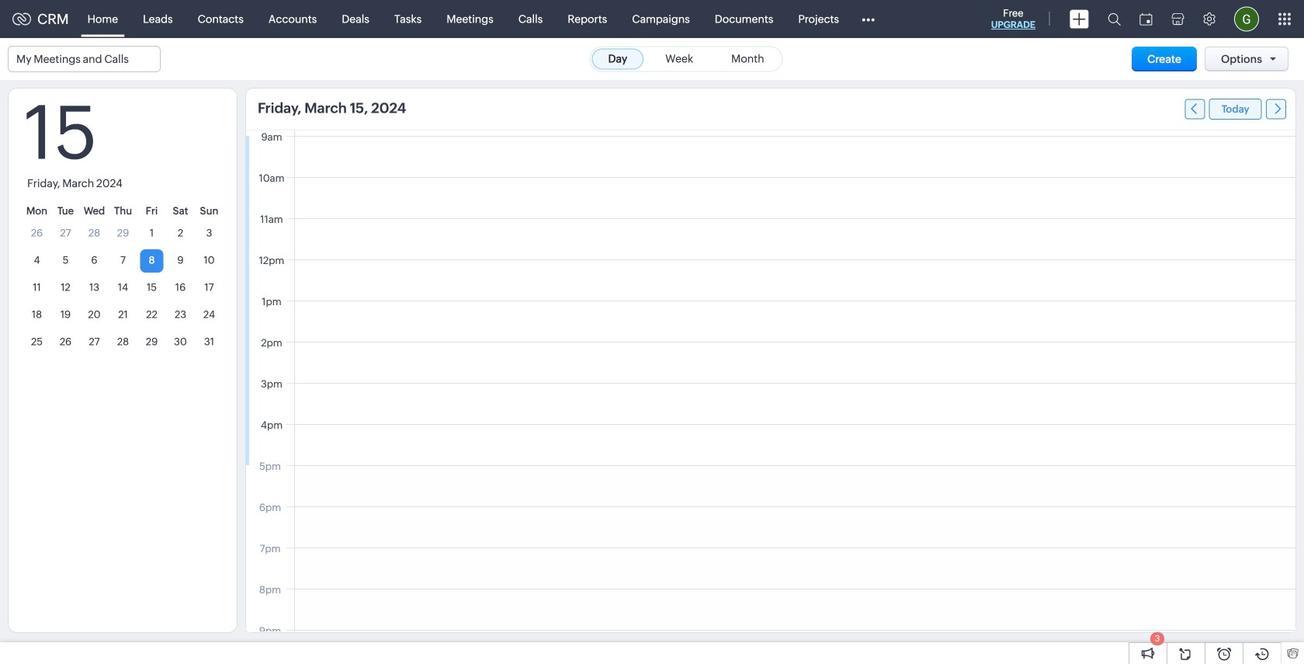 Task type: describe. For each thing, give the bounding box(es) containing it.
search element
[[1099, 0, 1131, 38]]

profile element
[[1226, 0, 1269, 38]]

create menu image
[[1070, 10, 1090, 28]]

Other Modules field
[[852, 7, 885, 31]]

create menu element
[[1061, 0, 1099, 38]]

calendar image
[[1140, 13, 1153, 25]]

logo image
[[12, 13, 31, 25]]



Task type: vqa. For each thing, say whether or not it's contained in the screenshot.
Profile element
yes



Task type: locate. For each thing, give the bounding box(es) containing it.
search image
[[1108, 12, 1122, 26]]

profile image
[[1235, 7, 1260, 31]]



